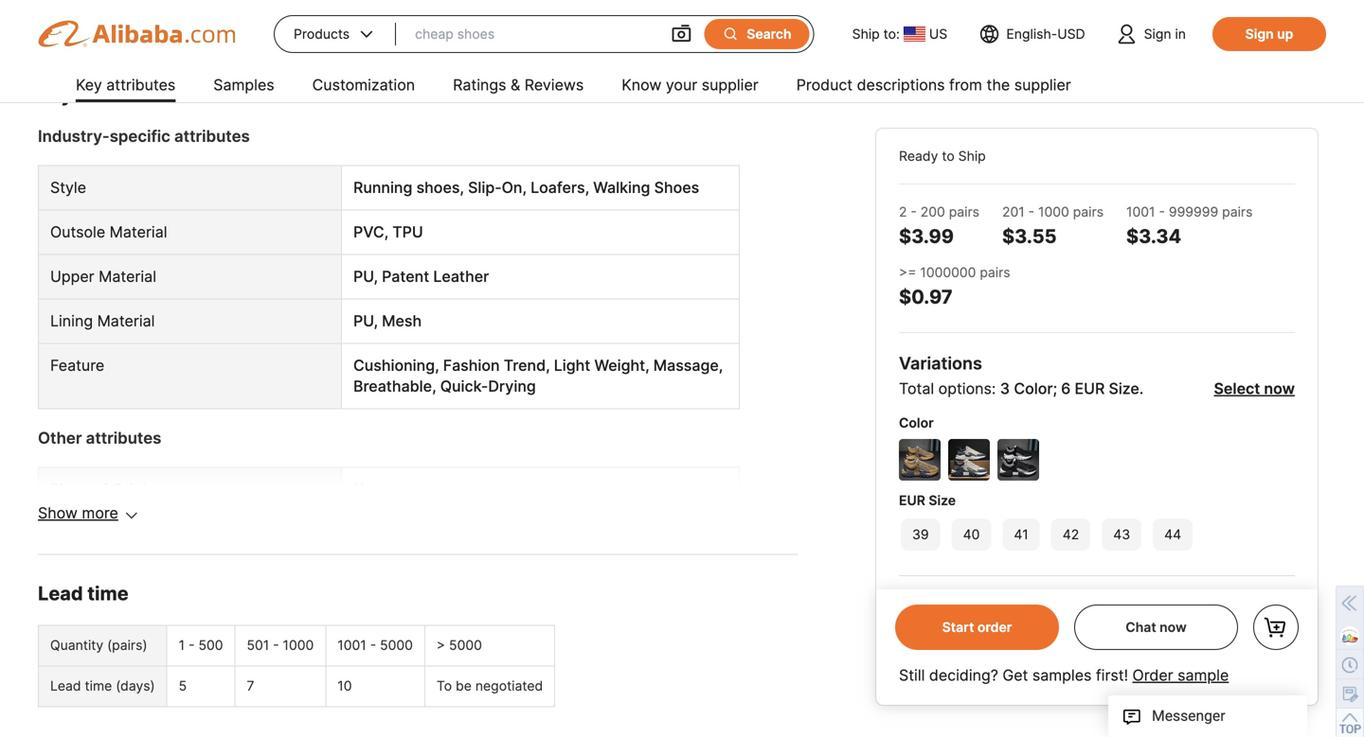 Task type: locate. For each thing, give the bounding box(es) containing it.
1 vertical spatial eur
[[899, 493, 925, 509]]

0 horizontal spatial color
[[899, 415, 934, 431]]

search
[[747, 26, 792, 42]]

arrow down image
[[126, 507, 137, 524]]

1 horizontal spatial :
[[481, 5, 485, 21]]

lining material
[[50, 312, 155, 331]]

1 horizontal spatial min. order
[[798, 5, 861, 21]]

0 horizontal spatial min. order
[[38, 5, 101, 21]]

from
[[949, 76, 982, 94]]

size right the 6
[[1109, 380, 1139, 398]]

min.
[[38, 5, 64, 21], [228, 5, 254, 21], [418, 5, 444, 21], [608, 5, 634, 21], [798, 5, 824, 21]]

1 vertical spatial pu,
[[353, 312, 378, 331]]

select now link
[[1214, 380, 1295, 398]]

0 horizontal spatial 5000
[[380, 638, 413, 654]]

0 horizontal spatial min. order link
[[38, 0, 228, 21]]

min. order up key attributes link
[[38, 5, 101, 21]]

 search
[[722, 25, 792, 43]]

min. order link
[[38, 0, 228, 21], [798, 0, 988, 21]]

purchase
[[899, 660, 976, 681]]

time up the quantity (pairs)
[[87, 583, 129, 606]]

44
[[1164, 527, 1181, 543]]

2 horizontal spatial 2
[[899, 204, 907, 220]]

min. order : 2 pairs
[[228, 5, 337, 21], [608, 5, 717, 21]]

0 horizontal spatial supplier
[[702, 76, 759, 94]]

0 horizontal spatial ship
[[852, 26, 880, 42]]

pairs inside 1001 - 999999 pairs $3.34
[[1222, 204, 1253, 220]]

order down membership benefits
[[977, 620, 1012, 636]]

1 vertical spatial size
[[929, 493, 956, 509]]

0 vertical spatial 1001
[[1126, 204, 1155, 220]]

.
[[1139, 380, 1144, 398]]

1000 up $3.55
[[1038, 204, 1069, 220]]

leather
[[433, 268, 489, 286]]

to
[[942, 148, 955, 164]]

ship left to:
[[852, 26, 880, 42]]

order
[[1132, 667, 1173, 685]]

place
[[50, 481, 89, 499]]

0 vertical spatial material
[[110, 223, 167, 241]]

- inside 2 - 200 pairs $3.99
[[911, 204, 917, 220]]

0 vertical spatial size
[[1109, 380, 1139, 398]]

0 vertical spatial lead
[[38, 583, 83, 606]]

1000
[[1038, 204, 1069, 220], [283, 638, 314, 654]]

chat
[[1126, 620, 1156, 636]]

1 horizontal spatial 1001
[[1126, 204, 1155, 220]]

pu, left mesh
[[353, 312, 378, 331]]

pairs inside >= 1000000 pairs $0.97
[[980, 265, 1010, 281]]

deciding?
[[929, 667, 998, 685]]

to:
[[883, 26, 900, 42]]

1 vertical spatial material
[[99, 268, 156, 286]]

min. order : 2 pairs up 
[[608, 5, 717, 21]]

1 sign from the left
[[1144, 26, 1171, 42]]

eur up 39 link
[[899, 493, 925, 509]]

- inside 1001 - 999999 pairs $3.34
[[1159, 204, 1165, 220]]

fashion
[[443, 357, 500, 375]]

lead down quantity
[[50, 679, 81, 695]]

2 sign from the left
[[1245, 26, 1274, 42]]

2 supplier from the left
[[1014, 76, 1071, 94]]

feature
[[50, 357, 104, 375]]

weight,
[[594, 357, 649, 375]]

: up ratings at the left top
[[481, 5, 485, 21]]

> 5000
[[437, 638, 482, 654]]

now
[[1264, 380, 1295, 398], [1160, 620, 1187, 636]]

pairs right 200
[[949, 204, 979, 220]]

0 vertical spatial time
[[87, 583, 129, 606]]

of
[[94, 481, 108, 499]]

key attributes up specific
[[76, 76, 176, 94]]

1001 - 5000
[[338, 638, 413, 654]]

henan
[[353, 481, 400, 499]]

1 horizontal spatial supplier
[[1014, 76, 1071, 94]]

$3.34
[[1126, 225, 1181, 248]]

pu, left patent
[[353, 268, 378, 286]]

2 5000 from the left
[[449, 638, 482, 654]]

1001 inside 1001 - 999999 pairs $3.34
[[1126, 204, 1155, 220]]

pairs right 999999
[[1222, 204, 1253, 220]]

1001
[[1126, 204, 1155, 220], [338, 638, 366, 654]]

1 horizontal spatial 5000
[[449, 638, 482, 654]]

- for 1001 - 5000
[[370, 638, 376, 654]]

200
[[921, 204, 945, 220]]

0 vertical spatial ship
[[852, 26, 880, 42]]

0 horizontal spatial now
[[1160, 620, 1187, 636]]

eur right the 6
[[1075, 380, 1105, 398]]

material down outsole material
[[99, 268, 156, 286]]

1
[[179, 638, 185, 654]]

get
[[1003, 667, 1028, 685]]

pu, mesh
[[353, 312, 422, 331]]

supplier right the
[[1014, 76, 1071, 94]]

: up 
[[671, 5, 675, 21]]

pairs inside 201 - 1000 pairs $3.55
[[1073, 204, 1104, 220]]

order up 
[[638, 5, 671, 21]]

0 horizontal spatial key
[[38, 83, 72, 107]]

-
[[911, 204, 917, 220], [1028, 204, 1035, 220], [1159, 204, 1165, 220], [189, 638, 195, 654], [273, 638, 279, 654], [370, 638, 376, 654]]

material down upper material
[[97, 312, 155, 331]]

membership benefits
[[899, 598, 1077, 619]]

sign in
[[1144, 26, 1186, 42]]

1 - 500
[[179, 638, 223, 654]]

1 horizontal spatial key
[[76, 76, 102, 94]]

supplier inside know your supplier link
[[702, 76, 759, 94]]

now for select now
[[1264, 380, 1295, 398]]

:
[[291, 5, 295, 21], [481, 5, 485, 21], [671, 5, 675, 21]]

- left >
[[370, 638, 376, 654]]

min. order up ship to:
[[798, 5, 861, 21]]

0 horizontal spatial sign
[[1144, 26, 1171, 42]]

$3.99
[[899, 225, 954, 248]]

1000 inside 201 - 1000 pairs $3.55
[[1038, 204, 1069, 220]]

- right 501
[[273, 638, 279, 654]]

0 horizontal spatial 1001
[[338, 638, 366, 654]]

1001 up 10
[[338, 638, 366, 654]]

- right the '201'
[[1028, 204, 1035, 220]]

material up upper material
[[110, 223, 167, 241]]

1 horizontal spatial ship
[[958, 148, 986, 164]]

color down total on the bottom right
[[899, 415, 934, 431]]

39
[[912, 527, 929, 543]]

999999
[[1169, 204, 1218, 220]]

now right chat
[[1160, 620, 1187, 636]]

start order button
[[895, 605, 1059, 651]]

english-
[[1006, 26, 1057, 42]]

1 horizontal spatial size
[[1109, 380, 1139, 398]]

1 min. order from the left
[[38, 5, 101, 21]]

- for 1001 - 999999 pairs $3.34
[[1159, 204, 1165, 220]]

2 left 200
[[899, 204, 907, 220]]

ready to ship
[[899, 148, 986, 164]]

lead up quantity
[[38, 583, 83, 606]]

chat now
[[1126, 620, 1187, 636]]

$3.55
[[1002, 225, 1057, 248]]

min. order : 2 pairs up products
[[228, 5, 337, 21]]

in
[[1175, 26, 1186, 42]]

material for upper material
[[99, 268, 156, 286]]

4 min. from the left
[[608, 5, 634, 21]]

1 horizontal spatial color
[[1014, 380, 1053, 398]]

1 horizontal spatial min. order : 2 pairs
[[608, 5, 717, 21]]

1 supplier from the left
[[702, 76, 759, 94]]

5 min. from the left
[[798, 5, 824, 21]]

pu, for pu, patent leather
[[353, 268, 378, 286]]

size up 39 link
[[929, 493, 956, 509]]

5000 left >
[[380, 638, 413, 654]]

pairs inside 2 - 200 pairs $3.99
[[949, 204, 979, 220]]

style
[[50, 178, 86, 197]]

ship to:
[[852, 26, 900, 42]]

start
[[942, 620, 974, 636]]

pairs
[[307, 5, 337, 21], [508, 5, 539, 21], [687, 5, 717, 21], [949, 204, 979, 220], [1073, 204, 1104, 220], [1222, 204, 1253, 220], [980, 265, 1010, 281]]

2 up products
[[295, 5, 303, 21]]

2 horizontal spatial :
[[671, 5, 675, 21]]

supplier right the your
[[702, 76, 759, 94]]

ship
[[852, 26, 880, 42], [958, 148, 986, 164]]

1 vertical spatial color
[[899, 415, 934, 431]]

0 horizontal spatial :
[[291, 5, 295, 21]]

$0.97
[[899, 286, 953, 309]]

- inside 201 - 1000 pairs $3.55
[[1028, 204, 1035, 220]]

running shoes, slip-on, loafers, walking shoes
[[353, 178, 699, 197]]

1 vertical spatial 1000
[[283, 638, 314, 654]]

first!
[[1096, 667, 1128, 685]]

- up $3.34
[[1159, 204, 1165, 220]]

1 horizontal spatial sign
[[1245, 26, 1274, 42]]

min. order link up key attributes link
[[38, 0, 228, 21]]

2 pu, from the top
[[353, 312, 378, 331]]

ship right the to
[[958, 148, 986, 164]]

massage,
[[653, 357, 723, 375]]

know your supplier
[[622, 76, 759, 94]]

material for lining material
[[97, 312, 155, 331]]

1 horizontal spatial 1000
[[1038, 204, 1069, 220]]

show more
[[38, 504, 118, 523]]

0 vertical spatial now
[[1264, 380, 1295, 398]]

0 horizontal spatial min. order : 2 pairs
[[228, 5, 337, 21]]

other attributes
[[38, 429, 161, 448]]

3 : from the left
[[671, 5, 675, 21]]

0 vertical spatial eur
[[1075, 380, 1105, 398]]

know your supplier link
[[622, 68, 759, 106]]

time left (days)
[[85, 679, 112, 695]]

1 vertical spatial 1001
[[338, 638, 366, 654]]

1000 right 501
[[283, 638, 314, 654]]

min. order link up to:
[[798, 0, 988, 21]]

now right select at the bottom right of page
[[1264, 380, 1295, 398]]

pairs right the '201'
[[1073, 204, 1104, 220]]

1 : from the left
[[291, 5, 295, 21]]

1 vertical spatial lead
[[50, 679, 81, 695]]

start order
[[942, 620, 1012, 636]]

1 horizontal spatial min. order link
[[798, 0, 988, 21]]

- for 2 - 200 pairs $3.99
[[911, 204, 917, 220]]

2 up 
[[675, 5, 683, 21]]

1 vertical spatial time
[[85, 679, 112, 695]]

product descriptions from the supplier link
[[796, 68, 1071, 106]]

1 horizontal spatial now
[[1264, 380, 1295, 398]]

1000 for 201 - 1000 pairs $3.55
[[1038, 204, 1069, 220]]

0 horizontal spatial size
[[929, 493, 956, 509]]

size
[[1109, 380, 1139, 398], [929, 493, 956, 509]]

color right 3 on the right of the page
[[1014, 380, 1053, 398]]

ratings & reviews link
[[453, 68, 584, 106]]

0 horizontal spatial 1000
[[283, 638, 314, 654]]

1 horizontal spatial eur
[[1075, 380, 1105, 398]]

pairs right "2.0"
[[508, 5, 539, 21]]

time for lead time
[[87, 583, 129, 606]]

- left 200
[[911, 204, 917, 220]]

2 min. order : 2 pairs from the left
[[608, 5, 717, 21]]

shoes
[[654, 178, 699, 197]]

supplier inside the product descriptions from the supplier "link"
[[1014, 76, 1071, 94]]

1001 up $3.34
[[1126, 204, 1155, 220]]

sign left in on the top of page
[[1144, 26, 1171, 42]]

to be negotiated
[[437, 679, 543, 695]]

show
[[38, 504, 78, 523]]

total options: 3 color ; 6 eur size .
[[899, 380, 1144, 398]]

0 horizontal spatial eur
[[899, 493, 925, 509]]

1001 for 1001 - 999999 pairs $3.34
[[1126, 204, 1155, 220]]

pvc, tpu
[[353, 223, 423, 241]]

ratings & reviews
[[453, 76, 584, 94]]

1 min. order : 2 pairs from the left
[[228, 5, 337, 21]]

2 vertical spatial material
[[97, 312, 155, 331]]

- right '1'
[[189, 638, 195, 654]]

order inside button
[[977, 620, 1012, 636]]

0 vertical spatial 1000
[[1038, 204, 1069, 220]]

sign left up
[[1245, 26, 1274, 42]]

: up products
[[291, 5, 295, 21]]

ratings
[[453, 76, 506, 94]]

now for chat now
[[1160, 620, 1187, 636]]

lead for lead time (days)
[[50, 679, 81, 695]]

time for lead time (days)
[[85, 679, 112, 695]]

1 vertical spatial now
[[1160, 620, 1187, 636]]

;
[[1053, 380, 1057, 398]]

1 pu, from the top
[[353, 268, 378, 286]]

0 vertical spatial pu,
[[353, 268, 378, 286]]

reviews
[[525, 76, 584, 94]]

500
[[198, 638, 223, 654]]

pairs right 1000000
[[980, 265, 1010, 281]]

5000 right >
[[449, 638, 482, 654]]



Task type: vqa. For each thing, say whether or not it's contained in the screenshot.
the bottommost the for
no



Task type: describe. For each thing, give the bounding box(es) containing it.
501 - 1000
[[247, 638, 314, 654]]

44 link
[[1151, 517, 1195, 553]]

order up ship to:
[[828, 5, 861, 21]]

tpu
[[392, 223, 423, 241]]

3 min. from the left
[[418, 5, 444, 21]]

options:
[[938, 380, 996, 398]]

sign for sign in
[[1144, 26, 1171, 42]]

201
[[1002, 204, 1025, 220]]

be
[[456, 679, 472, 695]]

40
[[963, 527, 980, 543]]

40 link
[[950, 517, 993, 553]]

trend,
[[504, 357, 550, 375]]

running
[[353, 178, 412, 197]]

1 min. order link from the left
[[38, 0, 228, 21]]

(days)
[[116, 679, 155, 695]]

product descriptions from the supplier
[[796, 76, 1071, 94]]

industry-specific attributes
[[38, 126, 250, 146]]

42
[[1063, 527, 1079, 543]]

0 horizontal spatial 2
[[295, 5, 303, 21]]

sign for sign up
[[1245, 26, 1274, 42]]

>
[[437, 638, 445, 654]]

other
[[38, 429, 82, 448]]

quick-
[[440, 377, 488, 396]]

customization link
[[312, 68, 415, 106]]

variations
[[899, 353, 982, 374]]

mesh
[[382, 312, 422, 331]]


[[722, 25, 739, 43]]

7
[[247, 679, 254, 695]]

your
[[666, 76, 697, 94]]

min. order : 2.0 pairs
[[418, 5, 539, 21]]

lead for lead time
[[38, 583, 83, 606]]

details
[[980, 660, 1036, 681]]

loafers,
[[531, 178, 589, 197]]


[[670, 23, 693, 45]]

english-usd
[[1006, 26, 1085, 42]]

order up key attributes link
[[68, 5, 101, 21]]

industry-
[[38, 126, 110, 146]]

cushioning, fashion trend, light weight, massage, breathable, quick-drying
[[353, 357, 723, 396]]

products
[[294, 26, 350, 42]]

lead time
[[38, 583, 129, 606]]

lining
[[50, 312, 93, 331]]

2 : from the left
[[481, 5, 485, 21]]

total
[[899, 380, 934, 398]]

pairs up 
[[687, 5, 717, 21]]

501
[[247, 638, 269, 654]]

2 - 200 pairs $3.99
[[899, 204, 979, 248]]

2 inside 2 - 200 pairs $3.99
[[899, 204, 907, 220]]

show more link
[[38, 503, 118, 524]]

know
[[622, 76, 662, 94]]

order left "2.0"
[[448, 5, 481, 21]]

- for 1 - 500
[[189, 638, 195, 654]]

upper
[[50, 268, 94, 286]]

pu, patent leather
[[353, 268, 489, 286]]

1001 for 1001 - 5000
[[338, 638, 366, 654]]

products 
[[294, 25, 376, 44]]

2 min. order from the left
[[798, 5, 861, 21]]

on,
[[502, 178, 527, 197]]

patent
[[382, 268, 429, 286]]

specific
[[110, 126, 170, 146]]

up
[[1277, 26, 1293, 42]]

drying
[[488, 377, 536, 396]]

1 min. from the left
[[38, 5, 64, 21]]

customization
[[312, 76, 415, 94]]

3
[[1000, 380, 1010, 398]]

2 min. from the left
[[228, 5, 254, 21]]

>=
[[899, 265, 916, 281]]

pairs up products
[[307, 5, 337, 21]]

0 vertical spatial color
[[1014, 380, 1053, 398]]

pu, for pu, mesh
[[353, 312, 378, 331]]

- for 501 - 1000
[[273, 638, 279, 654]]

1000 for 501 - 1000
[[283, 638, 314, 654]]

(pairs)
[[107, 638, 147, 654]]

1000000
[[920, 265, 976, 281]]

more
[[82, 504, 118, 523]]

shoes,
[[416, 178, 464, 197]]

slip-
[[468, 178, 502, 197]]


[[357, 25, 376, 44]]

1 5000 from the left
[[380, 638, 413, 654]]

lead time (days)
[[50, 679, 155, 695]]

39 link
[[899, 517, 942, 553]]

10
[[338, 679, 352, 695]]

product
[[796, 76, 853, 94]]

material for outsole material
[[110, 223, 167, 241]]

ready
[[899, 148, 938, 164]]

key attributes up industry-
[[38, 83, 168, 107]]

2.0
[[485, 5, 505, 21]]

samples
[[1032, 667, 1092, 685]]

light
[[554, 357, 590, 375]]

1 vertical spatial ship
[[958, 148, 986, 164]]

eur size
[[899, 493, 956, 509]]

descriptions
[[857, 76, 945, 94]]

upper material
[[50, 268, 156, 286]]

quantity
[[50, 638, 103, 654]]

cushioning,
[[353, 357, 439, 375]]

place of origin
[[50, 481, 155, 499]]

the
[[987, 76, 1010, 94]]

- for 201 - 1000 pairs $3.55
[[1028, 204, 1035, 220]]

2 min. order link from the left
[[798, 0, 988, 21]]

order sample link
[[1132, 667, 1229, 685]]

43
[[1113, 527, 1130, 543]]

cheap shoes text field
[[415, 17, 651, 51]]

sample
[[1178, 667, 1229, 685]]

origin
[[112, 481, 155, 499]]

1 horizontal spatial 2
[[675, 5, 683, 21]]

select now
[[1214, 380, 1295, 398]]

walking
[[593, 178, 650, 197]]

order up samples on the top left of page
[[258, 5, 291, 21]]



